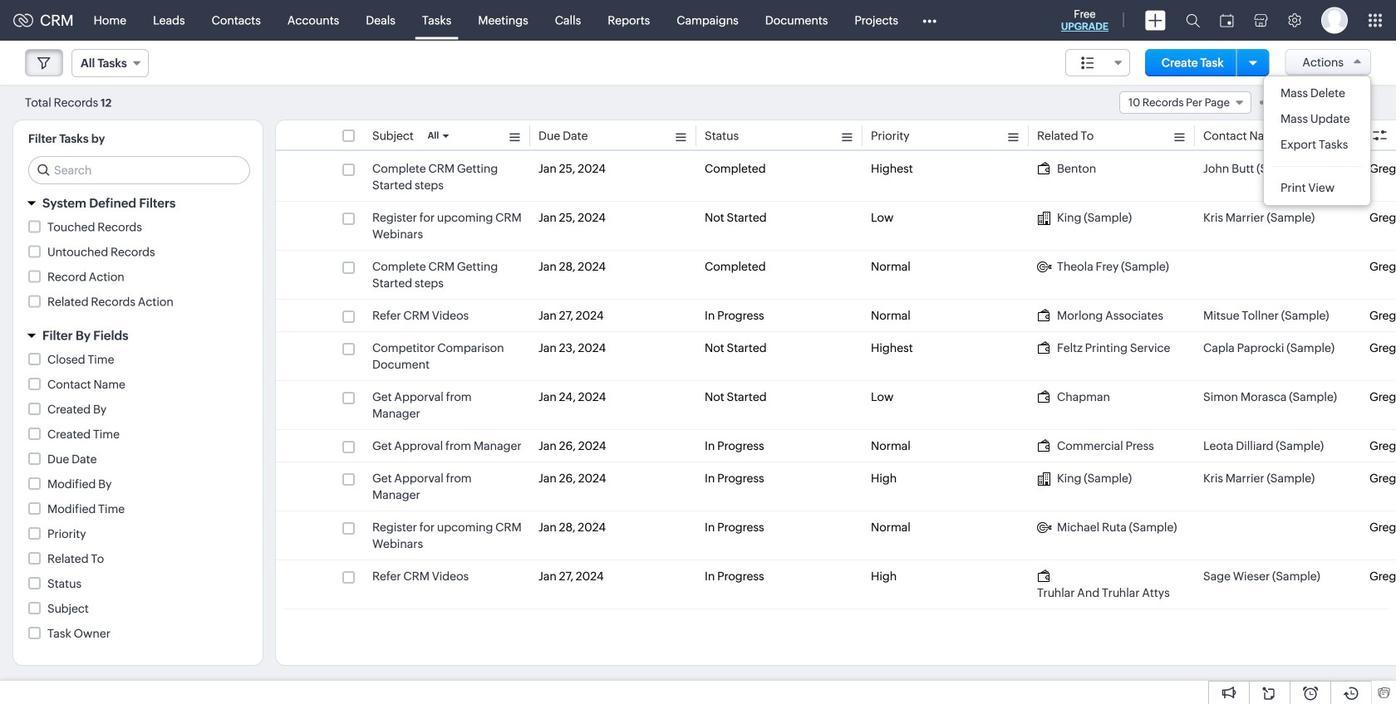 Task type: locate. For each thing, give the bounding box(es) containing it.
row group
[[276, 153, 1396, 610]]

calendar image
[[1220, 14, 1234, 27]]

None field
[[71, 49, 149, 77], [1066, 49, 1130, 76], [1120, 91, 1252, 114], [71, 49, 149, 77], [1120, 91, 1252, 114]]

search image
[[1186, 13, 1200, 27]]

create menu element
[[1135, 0, 1176, 40]]

create menu image
[[1145, 10, 1166, 30]]

logo image
[[13, 14, 33, 27]]

profile image
[[1322, 7, 1348, 34]]

search element
[[1176, 0, 1210, 41]]

Search text field
[[29, 157, 249, 184]]



Task type: vqa. For each thing, say whether or not it's contained in the screenshot.
'13,'
no



Task type: describe. For each thing, give the bounding box(es) containing it.
size image
[[1081, 56, 1095, 71]]

Other Modules field
[[912, 7, 948, 34]]

none field size
[[1066, 49, 1130, 76]]

profile element
[[1312, 0, 1358, 40]]



